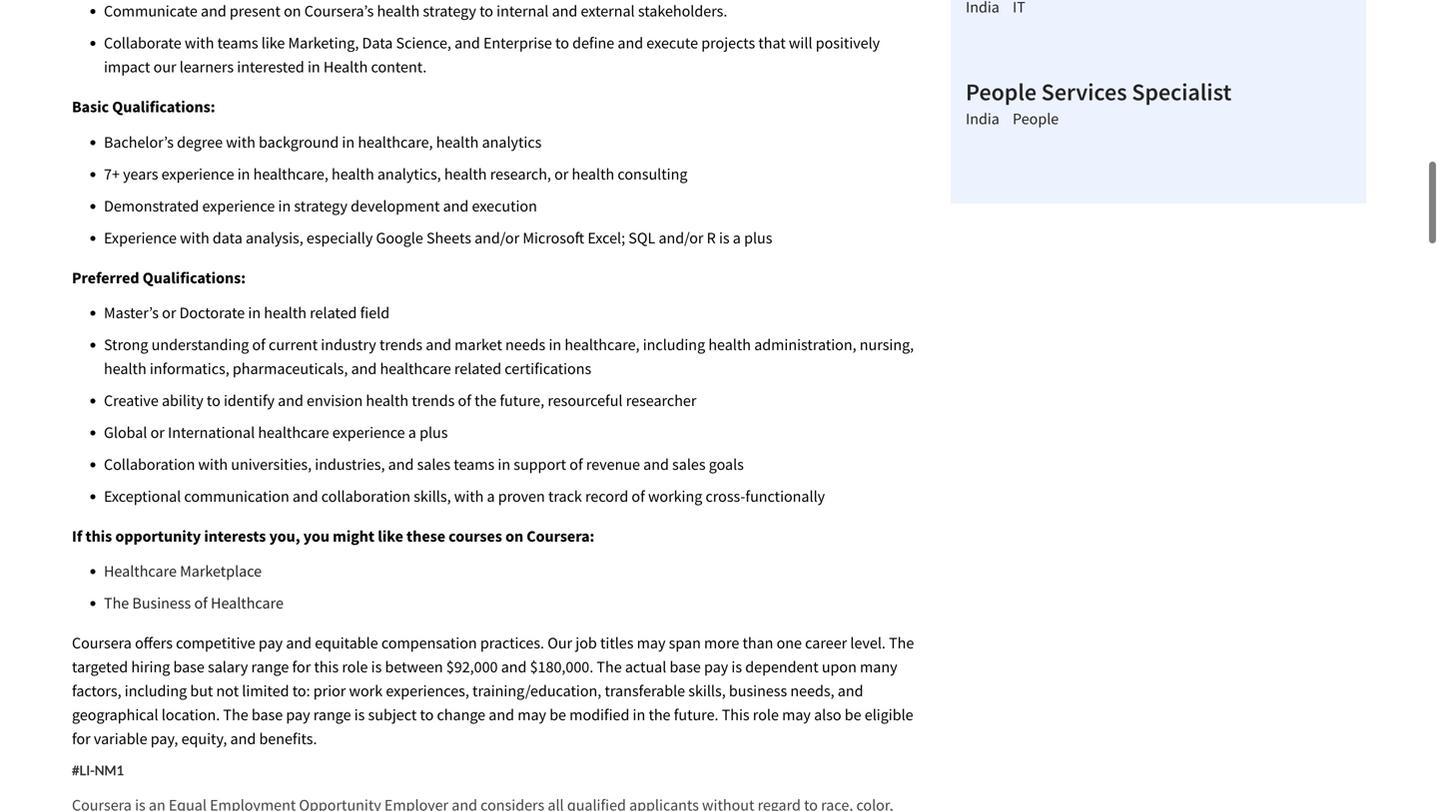 Task type: locate. For each thing, give the bounding box(es) containing it.
healthcare up creative ability to identify and envision health trends of the future, resourceful researcher
[[380, 359, 451, 379]]

1 vertical spatial related
[[454, 359, 501, 379]]

1 vertical spatial this
[[314, 658, 339, 678]]

0 horizontal spatial including
[[125, 682, 187, 702]]

not
[[216, 682, 239, 702]]

0 horizontal spatial plus
[[420, 423, 448, 443]]

present
[[230, 1, 281, 21]]

0 vertical spatial for
[[292, 658, 311, 678]]

1 vertical spatial qualifications:
[[143, 268, 246, 288]]

on right present
[[284, 1, 301, 21]]

you,
[[269, 527, 300, 547]]

master's or doctorate in health related field
[[104, 303, 390, 323]]

for up #li-
[[72, 730, 91, 750]]

2 and/or from the left
[[659, 228, 704, 248]]

to inside the collaborate with teams like marketing, data science, and enterprise to define and execute projects that will positively impact our learners interested in health content.
[[555, 33, 569, 53]]

0 vertical spatial healthcare
[[104, 562, 177, 582]]

1 vertical spatial including
[[125, 682, 187, 702]]

teams
[[217, 33, 258, 53], [454, 455, 495, 475]]

a down creative ability to identify and envision health trends of the future, resourceful researcher
[[408, 423, 416, 443]]

positively
[[816, 33, 880, 53]]

plus up collaboration with universities, industries, and sales teams in support of revenue and sales goals on the bottom of the page
[[420, 423, 448, 443]]

1 vertical spatial for
[[72, 730, 91, 750]]

2 vertical spatial or
[[150, 423, 165, 443]]

qualifications:
[[112, 97, 215, 117], [143, 268, 246, 288]]

1 horizontal spatial a
[[487, 487, 495, 507]]

0 horizontal spatial teams
[[217, 33, 258, 53]]

in up certifications
[[549, 335, 561, 355]]

pay down to:
[[286, 706, 310, 726]]

and right 'change'
[[489, 706, 514, 726]]

2 horizontal spatial a
[[733, 228, 741, 248]]

be down 'training/education,'
[[550, 706, 566, 726]]

be right also
[[845, 706, 862, 726]]

0 horizontal spatial and/or
[[475, 228, 519, 248]]

1 horizontal spatial including
[[643, 335, 705, 355]]

pay
[[259, 634, 283, 654], [704, 658, 728, 678], [286, 706, 310, 726]]

sales up the exceptional communication and collaboration skills, with a proven track record of working cross-functionally
[[417, 455, 451, 475]]

strong
[[104, 335, 148, 355]]

0 vertical spatial teams
[[217, 33, 258, 53]]

1 horizontal spatial range
[[313, 706, 351, 726]]

2 vertical spatial experience
[[332, 423, 405, 443]]

trends up collaboration with universities, industries, and sales teams in support of revenue and sales goals on the bottom of the page
[[412, 391, 455, 411]]

including inside strong understanding of current industry trends and market needs in healthcare, including health administration, nursing, health informatics, pharmaceuticals, and healthcare related certifications
[[643, 335, 705, 355]]

or
[[554, 164, 569, 184], [162, 303, 176, 323], [150, 423, 165, 443]]

0 horizontal spatial sales
[[417, 455, 451, 475]]

0 vertical spatial plus
[[744, 228, 772, 248]]

future,
[[500, 391, 544, 411]]

range up limited
[[251, 658, 289, 678]]

0 vertical spatial related
[[310, 303, 357, 323]]

base down limited
[[252, 706, 283, 726]]

you
[[303, 527, 330, 547]]

a left proven
[[487, 487, 495, 507]]

plus
[[744, 228, 772, 248], [420, 423, 448, 443]]

experience down degree
[[161, 164, 234, 184]]

coursera
[[72, 634, 132, 654]]

working
[[648, 487, 702, 507]]

1 horizontal spatial strategy
[[423, 1, 476, 21]]

and down industry
[[351, 359, 377, 379]]

is up work
[[371, 658, 382, 678]]

for inside $180,000. the actual base pay is dependent upon many factors, including but not limited to: prior work experiences, training/education, transferable skills, business needs, and geographical location. the base pay range is subject to change and may be modified in the future. this role may also be eligible for variable pay, equity, and benefits.
[[72, 730, 91, 750]]

1 horizontal spatial healthcare
[[380, 359, 451, 379]]

1 vertical spatial skills,
[[688, 682, 726, 702]]

is down more at the bottom of the page
[[732, 658, 742, 678]]

healthcare, up "7+ years experience in healthcare, health analytics, health research, or health consulting"
[[358, 132, 433, 152]]

doctorate
[[179, 303, 245, 323]]

with left data
[[180, 228, 209, 248]]

including up researcher
[[643, 335, 705, 355]]

and right internal
[[552, 1, 578, 21]]

pay up limited
[[259, 634, 283, 654]]

healthcare, down background
[[253, 164, 328, 184]]

for up to:
[[292, 658, 311, 678]]

range inside $180,000. the actual base pay is dependent upon many factors, including but not limited to: prior work experiences, training/education, transferable skills, business needs, and geographical location. the base pay range is subject to change and may be modified in the future. this role may also be eligible for variable pay, equity, and benefits.
[[313, 706, 351, 726]]

india
[[966, 109, 1000, 129]]

0 horizontal spatial pay
[[259, 634, 283, 654]]

a
[[733, 228, 741, 248], [408, 423, 416, 443], [487, 487, 495, 507]]

0 horizontal spatial strategy
[[294, 196, 348, 216]]

communicate and present on coursera's health strategy to internal and external stakeholders.
[[104, 1, 727, 21]]

or for global or international healthcare experience a plus
[[150, 423, 165, 443]]

teams inside the collaborate with teams like marketing, data science, and enterprise to define and execute projects that will positively impact our learners interested in health content.
[[217, 33, 258, 53]]

titles
[[600, 634, 634, 654]]

internal
[[497, 1, 549, 21]]

0 vertical spatial qualifications:
[[112, 97, 215, 117]]

2 horizontal spatial may
[[782, 706, 811, 726]]

trends
[[380, 335, 423, 355], [412, 391, 455, 411]]

role inside $180,000. the actual base pay is dependent upon many factors, including but not limited to: prior work experiences, training/education, transferable skills, business needs, and geographical location. the base pay range is subject to change and may be modified in the future. this role may also be eligible for variable pay, equity, and benefits.
[[753, 706, 779, 726]]

with inside the collaborate with teams like marketing, data science, and enterprise to define and execute projects that will positively impact our learners interested in health content.
[[185, 33, 214, 53]]

on
[[284, 1, 301, 21], [505, 527, 523, 547]]

creative ability to identify and envision health trends of the future, resourceful researcher
[[104, 391, 697, 411]]

0 horizontal spatial base
[[173, 658, 205, 678]]

the up many
[[889, 634, 914, 654]]

this
[[85, 527, 112, 547], [314, 658, 339, 678]]

this
[[722, 706, 750, 726]]

0 vertical spatial the
[[475, 391, 497, 411]]

0 vertical spatial a
[[733, 228, 741, 248]]

eligible
[[865, 706, 913, 726]]

our
[[153, 57, 176, 77]]

base inside coursera offers competitive pay and equitable compensation practices. our job titles may span more than one career level. the targeted hiring base salary range for this role is between $92,000 and
[[173, 658, 205, 678]]

benefits.
[[259, 730, 317, 750]]

to inside $180,000. the actual base pay is dependent upon many factors, including but not limited to: prior work experiences, training/education, transferable skills, business needs, and geographical location. the base pay range is subject to change and may be modified in the future. this role may also be eligible for variable pay, equity, and benefits.
[[420, 706, 434, 726]]

health
[[377, 1, 420, 21], [436, 132, 479, 152], [332, 164, 374, 184], [444, 164, 487, 184], [572, 164, 614, 184], [264, 303, 307, 323], [708, 335, 751, 355], [104, 359, 146, 379], [366, 391, 409, 411]]

projects
[[701, 33, 755, 53]]

strategy up science,
[[423, 1, 476, 21]]

stakeholders.
[[638, 1, 727, 21]]

0 vertical spatial trends
[[380, 335, 423, 355]]

1 vertical spatial healthcare
[[211, 594, 284, 614]]

like inside the collaborate with teams like marketing, data science, and enterprise to define and execute projects that will positively impact our learners interested in health content.
[[261, 33, 285, 53]]

courses
[[449, 527, 502, 547]]

in right doctorate in the top of the page
[[248, 303, 261, 323]]

1 vertical spatial a
[[408, 423, 416, 443]]

role inside coursera offers competitive pay and equitable compensation practices. our job titles may span more than one career level. the targeted hiring base salary range for this role is between $92,000 and
[[342, 658, 368, 678]]

0 horizontal spatial healthcare,
[[253, 164, 328, 184]]

to down experiences, in the bottom left of the page
[[420, 706, 434, 726]]

base up but
[[173, 658, 205, 678]]

0 vertical spatial range
[[251, 658, 289, 678]]

1 horizontal spatial sales
[[672, 455, 706, 475]]

these
[[407, 527, 445, 547]]

0 horizontal spatial may
[[518, 706, 546, 726]]

1 horizontal spatial pay
[[286, 706, 310, 726]]

2 horizontal spatial base
[[670, 658, 701, 678]]

with up learners
[[185, 33, 214, 53]]

and/or down the execution
[[475, 228, 519, 248]]

1 horizontal spatial related
[[454, 359, 501, 379]]

healthcare, inside strong understanding of current industry trends and market needs in healthcare, including health administration, nursing, health informatics, pharmaceuticals, and healthcare related certifications
[[565, 335, 640, 355]]

1 vertical spatial healthcare
[[258, 423, 329, 443]]

0 vertical spatial healthcare,
[[358, 132, 433, 152]]

level.
[[850, 634, 886, 654]]

in up data
[[237, 164, 250, 184]]

in down transferable
[[633, 706, 645, 726]]

1 be from the left
[[550, 706, 566, 726]]

and up collaboration
[[388, 455, 414, 475]]

basic qualifications:
[[72, 97, 215, 117]]

google
[[376, 228, 423, 248]]

1 vertical spatial or
[[162, 303, 176, 323]]

base down span
[[670, 658, 701, 678]]

healthcare up universities,
[[258, 423, 329, 443]]

1 horizontal spatial be
[[845, 706, 862, 726]]

cross-
[[706, 487, 745, 507]]

record
[[585, 487, 628, 507]]

than
[[743, 634, 773, 654]]

marketplace
[[180, 562, 262, 582]]

and right science,
[[455, 33, 480, 53]]

collaboration
[[321, 487, 410, 507]]

revenue
[[586, 455, 640, 475]]

including down hiring
[[125, 682, 187, 702]]

or for master's or doctorate in health related field
[[162, 303, 176, 323]]

related inside strong understanding of current industry trends and market needs in healthcare, including health administration, nursing, health informatics, pharmaceuticals, and healthcare related certifications
[[454, 359, 501, 379]]

future.
[[674, 706, 719, 726]]

in inside $180,000. the actual base pay is dependent upon many factors, including but not limited to: prior work experiences, training/education, transferable skills, business needs, and geographical location. the base pay range is subject to change and may be modified in the future. this role may also be eligible for variable pay, equity, and benefits.
[[633, 706, 645, 726]]

1 horizontal spatial and/or
[[659, 228, 704, 248]]

content.
[[371, 57, 427, 77]]

the down transferable
[[649, 706, 671, 726]]

1 horizontal spatial the
[[649, 706, 671, 726]]

1 horizontal spatial for
[[292, 658, 311, 678]]

0 horizontal spatial for
[[72, 730, 91, 750]]

0 horizontal spatial role
[[342, 658, 368, 678]]

sales up working
[[672, 455, 706, 475]]

skills, down collaboration with universities, industries, and sales teams in support of revenue and sales goals on the bottom of the page
[[414, 487, 451, 507]]

range inside coursera offers competitive pay and equitable compensation practices. our job titles may span more than one career level. the targeted hiring base salary range for this role is between $92,000 and
[[251, 658, 289, 678]]

#li-nm1
[[72, 763, 124, 779]]

nm1
[[95, 763, 124, 779]]

may down needs,
[[782, 706, 811, 726]]

0 vertical spatial healthcare
[[380, 359, 451, 379]]

like up interested
[[261, 33, 285, 53]]

1 horizontal spatial role
[[753, 706, 779, 726]]

health down strong
[[104, 359, 146, 379]]

and right equity,
[[230, 730, 256, 750]]

collaborate with teams like marketing, data science, and enterprise to define and execute projects that will positively impact our learners interested in health content.
[[104, 33, 880, 77]]

1 horizontal spatial may
[[637, 634, 666, 654]]

experience up data
[[202, 196, 275, 216]]

on right courses
[[505, 527, 523, 547]]

skills, inside $180,000. the actual base pay is dependent upon many factors, including but not limited to: prior work experiences, training/education, transferable skills, business needs, and geographical location. the base pay range is subject to change and may be modified in the future. this role may also be eligible for variable pay, equity, and benefits.
[[688, 682, 726, 702]]

$180,000. the actual base pay is dependent upon many factors, including but not limited to: prior work experiences, training/education, transferable skills, business needs, and geographical location. the base pay range is subject to change and may be modified in the future. this role may also be eligible for variable pay, equity, and benefits.
[[72, 658, 913, 750]]

qualifications: for basic qualifications:
[[112, 97, 215, 117]]

1 horizontal spatial base
[[252, 706, 283, 726]]

nursing,
[[860, 335, 914, 355]]

1 horizontal spatial teams
[[454, 455, 495, 475]]

upon
[[822, 658, 857, 678]]

universities,
[[231, 455, 312, 475]]

2 horizontal spatial pay
[[704, 658, 728, 678]]

health left analytics
[[436, 132, 479, 152]]

teams up the exceptional communication and collaboration skills, with a proven track record of working cross-functionally
[[454, 455, 495, 475]]

0 vertical spatial people
[[966, 77, 1037, 107]]

0 vertical spatial strategy
[[423, 1, 476, 21]]

healthcare, up resourceful at the left
[[565, 335, 640, 355]]

1 vertical spatial the
[[649, 706, 671, 726]]

0 vertical spatial skills,
[[414, 487, 451, 507]]

0 vertical spatial including
[[643, 335, 705, 355]]

1 vertical spatial trends
[[412, 391, 455, 411]]

and/or left r on the left top
[[659, 228, 704, 248]]

people right india
[[1013, 109, 1059, 129]]

informatics,
[[150, 359, 229, 379]]

0 vertical spatial experience
[[161, 164, 234, 184]]

microsoft
[[523, 228, 584, 248]]

1 horizontal spatial skills,
[[688, 682, 726, 702]]

1 vertical spatial experience
[[202, 196, 275, 216]]

specialist
[[1132, 77, 1232, 107]]

1 vertical spatial role
[[753, 706, 779, 726]]

qualifications: down our
[[112, 97, 215, 117]]

2 vertical spatial healthcare,
[[565, 335, 640, 355]]

0 vertical spatial like
[[261, 33, 285, 53]]

1 horizontal spatial on
[[505, 527, 523, 547]]

international
[[168, 423, 255, 443]]

the left future,
[[475, 391, 497, 411]]

and right define
[[618, 33, 643, 53]]

may up actual
[[637, 634, 666, 654]]

base
[[173, 658, 205, 678], [670, 658, 701, 678], [252, 706, 283, 726]]

related
[[310, 303, 357, 323], [454, 359, 501, 379]]

1 vertical spatial plus
[[420, 423, 448, 443]]

experience up industries,
[[332, 423, 405, 443]]

0 horizontal spatial healthcare
[[104, 562, 177, 582]]

and down upon
[[838, 682, 863, 702]]

people up india
[[966, 77, 1037, 107]]

understanding
[[151, 335, 249, 355]]

in down marketing,
[[308, 57, 320, 77]]

the up 'coursera'
[[104, 594, 129, 614]]

is
[[719, 228, 730, 248], [371, 658, 382, 678], [732, 658, 742, 678], [354, 706, 365, 726]]

for inside coursera offers competitive pay and equitable compensation practices. our job titles may span more than one career level. the targeted hiring base salary range for this role is between $92,000 and
[[292, 658, 311, 678]]

related down market
[[454, 359, 501, 379]]

in right background
[[342, 132, 355, 152]]

qualifications: up doctorate in the top of the page
[[143, 268, 246, 288]]

especially
[[307, 228, 373, 248]]

may down 'training/education,'
[[518, 706, 546, 726]]

or right the global
[[150, 423, 165, 443]]

healthcare down "marketplace"
[[211, 594, 284, 614]]

in up analysis,
[[278, 196, 291, 216]]

healthcare up the business
[[104, 562, 177, 582]]

experiences,
[[386, 682, 469, 702]]

be
[[550, 706, 566, 726], [845, 706, 862, 726]]

0 horizontal spatial on
[[284, 1, 301, 21]]

skills, up the "future."
[[688, 682, 726, 702]]

like
[[261, 33, 285, 53], [378, 527, 403, 547]]

role down equitable
[[342, 658, 368, 678]]

2 horizontal spatial healthcare,
[[565, 335, 640, 355]]

0 vertical spatial this
[[85, 527, 112, 547]]

1 vertical spatial healthcare,
[[253, 164, 328, 184]]

0 horizontal spatial healthcare
[[258, 423, 329, 443]]

to:
[[292, 682, 310, 702]]

of down master's or doctorate in health related field
[[252, 335, 266, 355]]

0 vertical spatial on
[[284, 1, 301, 21]]

healthcare marketplace
[[104, 562, 262, 582]]

related up industry
[[310, 303, 357, 323]]

dependent
[[745, 658, 819, 678]]

needs
[[505, 335, 546, 355]]

and up you
[[293, 487, 318, 507]]

0 horizontal spatial range
[[251, 658, 289, 678]]

1 vertical spatial like
[[378, 527, 403, 547]]

range
[[251, 658, 289, 678], [313, 706, 351, 726]]

1 vertical spatial range
[[313, 706, 351, 726]]

this up prior
[[314, 658, 339, 678]]

trends down field
[[380, 335, 423, 355]]

this inside coursera offers competitive pay and equitable compensation practices. our job titles may span more than one career level. the targeted hiring base salary range for this role is between $92,000 and
[[314, 658, 339, 678]]

0 vertical spatial role
[[342, 658, 368, 678]]

1 horizontal spatial this
[[314, 658, 339, 678]]

opportunity
[[115, 527, 201, 547]]

including inside $180,000. the actual base pay is dependent upon many factors, including but not limited to: prior work experiences, training/education, transferable skills, business needs, and geographical location. the base pay range is subject to change and may be modified in the future. this role may also be eligible for variable pay, equity, and benefits.
[[125, 682, 187, 702]]

0 vertical spatial pay
[[259, 634, 283, 654]]

1 vertical spatial people
[[1013, 109, 1059, 129]]

this right the if
[[85, 527, 112, 547]]

1 horizontal spatial healthcare,
[[358, 132, 433, 152]]

our
[[548, 634, 572, 654]]

or right research,
[[554, 164, 569, 184]]

basic
[[72, 97, 109, 117]]

0 horizontal spatial like
[[261, 33, 285, 53]]

people inside the people services specialist india
[[966, 77, 1037, 107]]

health up data
[[377, 1, 420, 21]]

1 vertical spatial teams
[[454, 455, 495, 475]]



Task type: describe. For each thing, give the bounding box(es) containing it.
bachelor's
[[104, 132, 174, 152]]

marketing,
[[288, 33, 359, 53]]

and left equitable
[[286, 634, 312, 654]]

more
[[704, 634, 739, 654]]

between
[[385, 658, 443, 678]]

data
[[213, 228, 242, 248]]

demonstrated experience in strategy development and execution
[[104, 196, 537, 216]]

trends inside strong understanding of current industry trends and market needs in healthcare, including health administration, nursing, health informatics, pharmaceuticals, and healthcare related certifications
[[380, 335, 423, 355]]

r
[[707, 228, 716, 248]]

1 sales from the left
[[417, 455, 451, 475]]

1 and/or from the left
[[475, 228, 519, 248]]

experience
[[104, 228, 177, 248]]

background
[[259, 132, 339, 152]]

equity,
[[181, 730, 227, 750]]

targeted
[[72, 658, 128, 678]]

2 be from the left
[[845, 706, 862, 726]]

0 horizontal spatial the
[[475, 391, 497, 411]]

the down "titles" on the bottom
[[597, 658, 622, 678]]

to left internal
[[479, 1, 493, 21]]

0 horizontal spatial a
[[408, 423, 416, 443]]

exceptional communication and collaboration skills, with a proven track record of working cross-functionally
[[104, 487, 825, 507]]

people for people
[[1013, 109, 1059, 129]]

field
[[360, 303, 390, 323]]

and left present
[[201, 1, 226, 21]]

competitive
[[176, 634, 255, 654]]

1 vertical spatial pay
[[704, 658, 728, 678]]

health left consulting
[[572, 164, 614, 184]]

global or international healthcare experience a plus
[[104, 423, 448, 443]]

execution
[[472, 196, 537, 216]]

#li-
[[72, 763, 95, 779]]

qualifications: for preferred qualifications:
[[143, 268, 246, 288]]

variable
[[94, 730, 147, 750]]

also
[[814, 706, 842, 726]]

of right record on the left bottom of page
[[632, 487, 645, 507]]

healthcare inside strong understanding of current industry trends and market needs in healthcare, including health administration, nursing, health informatics, pharmaceuticals, and healthcare related certifications
[[380, 359, 451, 379]]

the business of healthcare
[[104, 594, 284, 614]]

and left market
[[426, 335, 451, 355]]

to right ability
[[207, 391, 221, 411]]

in left support
[[498, 455, 510, 475]]

geographical
[[72, 706, 158, 726]]

modified
[[569, 706, 630, 726]]

people for people services specialist india
[[966, 77, 1037, 107]]

in inside strong understanding of current industry trends and market needs in healthcare, including health administration, nursing, health informatics, pharmaceuticals, and healthcare related certifications
[[549, 335, 561, 355]]

2 vertical spatial pay
[[286, 706, 310, 726]]

coursera offers competitive pay and equitable compensation practices. our job titles may span more than one career level. the targeted hiring base salary range for this role is between $92,000 and
[[72, 634, 914, 678]]

0 horizontal spatial skills,
[[414, 487, 451, 507]]

health left administration,
[[708, 335, 751, 355]]

data
[[362, 33, 393, 53]]

of left future,
[[458, 391, 471, 411]]

with right degree
[[226, 132, 256, 152]]

prior
[[313, 682, 346, 702]]

people services specialist india
[[966, 77, 1232, 129]]

development
[[351, 196, 440, 216]]

the inside coursera offers competitive pay and equitable compensation practices. our job titles may span more than one career level. the targeted hiring base salary range for this role is between $92,000 and
[[889, 634, 914, 654]]

envision
[[307, 391, 363, 411]]

of down healthcare marketplace link
[[194, 594, 208, 614]]

equitable
[[315, 634, 378, 654]]

many
[[860, 658, 897, 678]]

strong understanding of current industry trends and market needs in healthcare, including health administration, nursing, health informatics, pharmaceuticals, and healthcare related certifications
[[104, 335, 914, 379]]

demonstrated
[[104, 196, 199, 216]]

work
[[349, 682, 383, 702]]

administration,
[[754, 335, 857, 355]]

limited
[[242, 682, 289, 702]]

if this opportunity interests you, you might like these courses on coursera:
[[72, 527, 595, 547]]

and up sheets
[[443, 196, 469, 216]]

health up the execution
[[444, 164, 487, 184]]

0 vertical spatial or
[[554, 164, 569, 184]]

0 horizontal spatial this
[[85, 527, 112, 547]]

2 vertical spatial a
[[487, 487, 495, 507]]

of inside strong understanding of current industry trends and market needs in healthcare, including health administration, nursing, health informatics, pharmaceuticals, and healthcare related certifications
[[252, 335, 266, 355]]

identify
[[224, 391, 275, 411]]

communicate
[[104, 1, 198, 21]]

1 horizontal spatial healthcare
[[211, 594, 284, 614]]

but
[[190, 682, 213, 702]]

transferable
[[605, 682, 685, 702]]

business
[[132, 594, 191, 614]]

sheets
[[426, 228, 471, 248]]

consulting
[[618, 164, 688, 184]]

pay inside coursera offers competitive pay and equitable compensation practices. our job titles may span more than one career level. the targeted hiring base salary range for this role is between $92,000 and
[[259, 634, 283, 654]]

years
[[123, 164, 158, 184]]

proven
[[498, 487, 545, 507]]

with for teams
[[185, 33, 214, 53]]

1 horizontal spatial plus
[[744, 228, 772, 248]]

1 vertical spatial on
[[505, 527, 523, 547]]

of up track
[[570, 455, 583, 475]]

health right 'envision'
[[366, 391, 409, 411]]

1 horizontal spatial like
[[378, 527, 403, 547]]

compensation
[[381, 634, 477, 654]]

is inside coursera offers competitive pay and equitable compensation practices. our job titles may span more than one career level. the targeted hiring base salary range for this role is between $92,000 and
[[371, 658, 382, 678]]

is down work
[[354, 706, 365, 726]]

industry
[[321, 335, 376, 355]]

healthcare marketplace link
[[104, 562, 262, 582]]

enterprise
[[483, 33, 552, 53]]

location.
[[162, 706, 220, 726]]

subject
[[368, 706, 417, 726]]

track
[[548, 487, 582, 507]]

hiring
[[131, 658, 170, 678]]

resourceful
[[548, 391, 623, 411]]

preferred
[[72, 268, 139, 288]]

that
[[758, 33, 786, 53]]

support
[[514, 455, 566, 475]]

exceptional
[[104, 487, 181, 507]]

services
[[1042, 77, 1127, 107]]

with up courses
[[454, 487, 484, 507]]

if
[[72, 527, 82, 547]]

health down the bachelor's degree with background in healthcare, health analytics at top
[[332, 164, 374, 184]]

analysis,
[[246, 228, 303, 248]]

with for universities,
[[198, 455, 228, 475]]

pay,
[[151, 730, 178, 750]]

the down not
[[223, 706, 248, 726]]

and up working
[[643, 455, 669, 475]]

health
[[323, 57, 368, 77]]

coursera:
[[527, 527, 595, 547]]

communication
[[184, 487, 289, 507]]

will
[[789, 33, 813, 53]]

pharmaceuticals,
[[233, 359, 348, 379]]

$92,000
[[446, 658, 498, 678]]

career
[[805, 634, 847, 654]]

2 sales from the left
[[672, 455, 706, 475]]

the inside $180,000. the actual base pay is dependent upon many factors, including but not limited to: prior work experiences, training/education, transferable skills, business needs, and geographical location. the base pay range is subject to change and may be modified in the future. this role may also be eligible for variable pay, equity, and benefits.
[[649, 706, 671, 726]]

needs,
[[790, 682, 835, 702]]

is right r on the left top
[[719, 228, 730, 248]]

7+ years experience in healthcare, health analytics, health research, or health consulting
[[104, 164, 688, 184]]

degree
[[177, 132, 223, 152]]

one
[[777, 634, 802, 654]]

may inside coursera offers competitive pay and equitable compensation practices. our job titles may span more than one career level. the targeted hiring base salary range for this role is between $92,000 and
[[637, 634, 666, 654]]

health up current
[[264, 303, 307, 323]]

collaboration with universities, industries, and sales teams in support of revenue and sales goals
[[104, 455, 747, 475]]

coursera's
[[304, 1, 374, 21]]

and down 'practices.'
[[501, 658, 527, 678]]

in inside the collaborate with teams like marketing, data science, and enterprise to define and execute projects that will positively impact our learners interested in health content.
[[308, 57, 320, 77]]

0 horizontal spatial related
[[310, 303, 357, 323]]

science,
[[396, 33, 451, 53]]

and down pharmaceuticals,
[[278, 391, 303, 411]]

with for data
[[180, 228, 209, 248]]

1 vertical spatial strategy
[[294, 196, 348, 216]]

preferred qualifications:
[[72, 268, 246, 288]]

master's
[[104, 303, 159, 323]]



Task type: vqa. For each thing, say whether or not it's contained in the screenshot.
Senior Regional Revenue Operations Manager link
no



